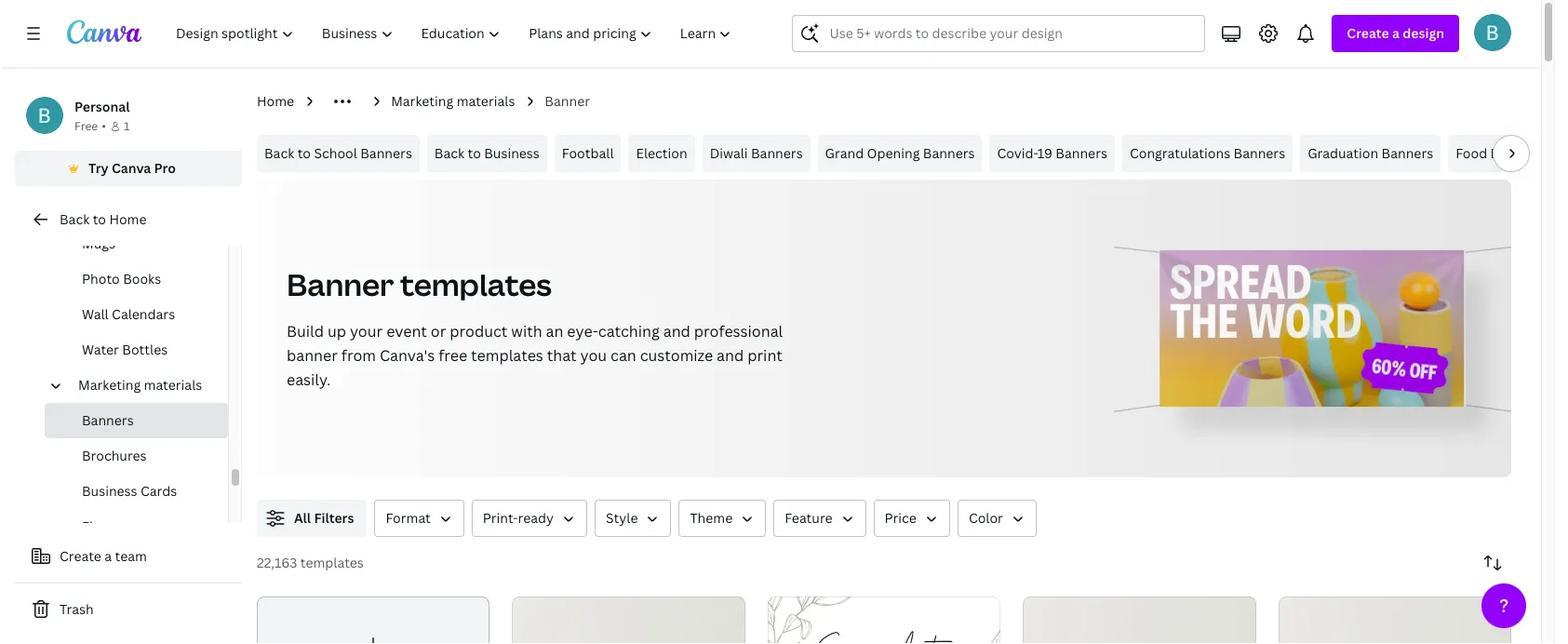Task type: vqa. For each thing, say whether or not it's contained in the screenshot.
"Brochures"
yes



Task type: describe. For each thing, give the bounding box(es) containing it.
1 vertical spatial banner
[[1491, 144, 1537, 162]]

banners right school
[[361, 144, 412, 162]]

personal
[[74, 98, 130, 115]]

brochures
[[82, 447, 147, 465]]

water bottles link
[[45, 332, 228, 368]]

ready
[[518, 509, 554, 527]]

materials inside the marketing materials button
[[144, 376, 202, 394]]

canva
[[112, 159, 151, 177]]

format
[[386, 509, 431, 527]]

print-
[[483, 509, 518, 527]]

school
[[314, 144, 357, 162]]

back to business link
[[427, 135, 547, 172]]

water bottles
[[82, 341, 168, 358]]

build up your event or product with an eye-catching and professional banner from canva's free templates that you can customize and print easily.
[[287, 321, 783, 390]]

create for create a team
[[60, 547, 101, 565]]

feature button
[[774, 500, 866, 537]]

to for school
[[298, 144, 311, 162]]

green minimalist save the forest medium banner image
[[1279, 597, 1512, 643]]

banners right diwali
[[751, 144, 803, 162]]

election
[[636, 144, 688, 162]]

free
[[439, 345, 468, 366]]

marketing materials button
[[71, 368, 217, 403]]

graduation banners link
[[1301, 135, 1442, 172]]

0 vertical spatial business
[[484, 144, 540, 162]]

Sort by button
[[1475, 545, 1512, 582]]

event
[[387, 321, 427, 342]]

home link
[[257, 91, 294, 112]]

print-ready button
[[472, 500, 588, 537]]

back to school banners link
[[257, 135, 420, 172]]

cards
[[141, 482, 177, 500]]

covid-19 banners
[[998, 144, 1108, 162]]

banner templates
[[287, 264, 552, 304]]

brochures link
[[45, 439, 228, 474]]

banner for banner templates
[[287, 264, 394, 304]]

graduation
[[1308, 144, 1379, 162]]

your
[[350, 321, 383, 342]]

flyers
[[82, 518, 120, 535]]

all
[[294, 509, 311, 527]]

1 vertical spatial home
[[109, 210, 147, 228]]

business cards
[[82, 482, 177, 500]]

photo books link
[[45, 262, 228, 297]]

eye-
[[567, 321, 599, 342]]

photo books
[[82, 270, 161, 288]]

banners right 19
[[1056, 144, 1108, 162]]

diwali banners
[[710, 144, 803, 162]]

templates for 22,163 templates
[[301, 554, 364, 572]]

banners up brochures
[[82, 412, 134, 429]]

photo
[[82, 270, 120, 288]]

format button
[[375, 500, 464, 537]]

wall
[[82, 305, 109, 323]]

professional
[[694, 321, 783, 342]]

back to business
[[435, 144, 540, 162]]

marketing materials inside button
[[78, 376, 202, 394]]

catching
[[599, 321, 660, 342]]

all filters button
[[257, 500, 367, 537]]

minimalistic creative agency business banner image
[[1023, 597, 1257, 643]]

top level navigation element
[[164, 15, 748, 52]]

business cards link
[[45, 474, 228, 509]]

blue pink gradient fashion banner image
[[512, 597, 746, 643]]

theme button
[[679, 500, 767, 537]]

0 vertical spatial marketing materials
[[391, 92, 515, 110]]

1
[[124, 118, 130, 134]]

banners right congratulations at right top
[[1234, 144, 1286, 162]]

or
[[431, 321, 446, 342]]

back for back to home
[[60, 210, 90, 228]]

covid-19 banners link
[[990, 135, 1115, 172]]

back for back to school banners
[[264, 144, 294, 162]]

brad klo image
[[1475, 14, 1512, 51]]

try canva pro
[[89, 159, 176, 177]]

0 horizontal spatial business
[[82, 482, 137, 500]]

food banner link
[[1449, 135, 1544, 172]]

bottles
[[122, 341, 168, 358]]

wall calendars link
[[45, 297, 228, 332]]

back to school banners
[[264, 144, 412, 162]]

food
[[1456, 144, 1488, 162]]

canva's
[[380, 345, 435, 366]]

0 vertical spatial home
[[257, 92, 294, 110]]

calendars
[[112, 305, 175, 323]]

templates inside build up your event or product with an eye-catching and professional banner from canva's free templates that you can customize and print easily.
[[471, 345, 544, 366]]

grand
[[826, 144, 864, 162]]

feature
[[785, 509, 833, 527]]



Task type: locate. For each thing, give the bounding box(es) containing it.
business left football
[[484, 144, 540, 162]]

0 horizontal spatial marketing materials
[[78, 376, 202, 394]]

a left team at bottom
[[105, 547, 112, 565]]

wall calendars
[[82, 305, 175, 323]]

1 horizontal spatial and
[[717, 345, 744, 366]]

congratulations banners
[[1130, 144, 1286, 162]]

pro
[[154, 159, 176, 177]]

banner
[[287, 345, 338, 366]]

0 horizontal spatial to
[[93, 210, 106, 228]]

1 horizontal spatial marketing materials
[[391, 92, 515, 110]]

style
[[606, 509, 638, 527]]

0 vertical spatial and
[[664, 321, 691, 342]]

1 horizontal spatial marketing
[[391, 92, 454, 110]]

0 horizontal spatial home
[[109, 210, 147, 228]]

you
[[581, 345, 607, 366]]

design
[[1403, 24, 1445, 42]]

banners left food
[[1382, 144, 1434, 162]]

banner up football
[[545, 92, 590, 110]]

back to home
[[60, 210, 147, 228]]

business down brochures
[[82, 482, 137, 500]]

and down professional
[[717, 345, 744, 366]]

0 horizontal spatial banner
[[287, 264, 394, 304]]

a inside button
[[105, 547, 112, 565]]

0 vertical spatial templates
[[400, 264, 552, 304]]

back to home link
[[15, 201, 242, 238]]

covid-
[[998, 144, 1038, 162]]

color button
[[958, 500, 1037, 537]]

marketing down water
[[78, 376, 141, 394]]

a
[[1393, 24, 1400, 42], [105, 547, 112, 565]]

election link
[[629, 135, 695, 172]]

1 vertical spatial marketing
[[78, 376, 141, 394]]

a for team
[[105, 547, 112, 565]]

banner for banner
[[545, 92, 590, 110]]

create down flyers
[[60, 547, 101, 565]]

try canva pro button
[[15, 151, 242, 186]]

create for create a design
[[1348, 24, 1390, 42]]

price
[[885, 509, 917, 527]]

marketing
[[391, 92, 454, 110], [78, 376, 141, 394]]

22,163 templates
[[257, 554, 364, 572]]

mugs link
[[45, 226, 228, 262]]

1 horizontal spatial business
[[484, 144, 540, 162]]

1 vertical spatial marketing materials
[[78, 376, 202, 394]]

Search search field
[[830, 16, 1194, 51]]

banner up up
[[287, 264, 394, 304]]

diwali
[[710, 144, 748, 162]]

up
[[328, 321, 346, 342]]

2 horizontal spatial to
[[468, 144, 481, 162]]

all filters
[[294, 509, 354, 527]]

customize
[[640, 345, 713, 366]]

back for back to business
[[435, 144, 465, 162]]

filters
[[314, 509, 354, 527]]

create a team button
[[15, 538, 242, 575]]

marketing materials
[[391, 92, 515, 110], [78, 376, 202, 394]]

banners right opening
[[924, 144, 975, 162]]

0 horizontal spatial marketing
[[78, 376, 141, 394]]

from
[[342, 345, 376, 366]]

templates down with
[[471, 345, 544, 366]]

create inside 'create a design' dropdown button
[[1348, 24, 1390, 42]]

mugs
[[82, 235, 115, 252]]

product
[[450, 321, 508, 342]]

0 vertical spatial materials
[[457, 92, 515, 110]]

to for home
[[93, 210, 106, 228]]

a left design on the top of the page
[[1393, 24, 1400, 42]]

1 vertical spatial business
[[82, 482, 137, 500]]

flyers link
[[45, 509, 228, 545]]

marketing materials down water bottles link
[[78, 376, 202, 394]]

materials
[[457, 92, 515, 110], [144, 376, 202, 394]]

0 horizontal spatial and
[[664, 321, 691, 342]]

create left design on the top of the page
[[1348, 24, 1390, 42]]

1 vertical spatial and
[[717, 345, 744, 366]]

materials down bottles
[[144, 376, 202, 394]]

templates up product
[[400, 264, 552, 304]]

back
[[264, 144, 294, 162], [435, 144, 465, 162], [60, 210, 90, 228]]

theme
[[690, 509, 733, 527]]

create a design
[[1348, 24, 1445, 42]]

grand opening banners link
[[818, 135, 983, 172]]

a for design
[[1393, 24, 1400, 42]]

can
[[611, 345, 637, 366]]

banner right food
[[1491, 144, 1537, 162]]

2 vertical spatial templates
[[301, 554, 364, 572]]

color
[[969, 509, 1004, 527]]

templates down filters
[[301, 554, 364, 572]]

0 horizontal spatial a
[[105, 547, 112, 565]]

2 horizontal spatial banner
[[1491, 144, 1537, 162]]

trash
[[60, 601, 94, 618]]

water
[[82, 341, 119, 358]]

football
[[562, 144, 614, 162]]

2 horizontal spatial back
[[435, 144, 465, 162]]

and
[[664, 321, 691, 342], [717, 345, 744, 366]]

1 vertical spatial templates
[[471, 345, 544, 366]]

opening
[[867, 144, 920, 162]]

try
[[89, 159, 109, 177]]

trash link
[[15, 591, 242, 628]]

marketing down top level navigation element
[[391, 92, 454, 110]]

price button
[[874, 500, 951, 537]]

templates for banner templates
[[400, 264, 552, 304]]

style button
[[595, 500, 672, 537]]

1 horizontal spatial back
[[264, 144, 294, 162]]

free
[[74, 118, 98, 134]]

2 vertical spatial banner
[[287, 264, 394, 304]]

1 vertical spatial a
[[105, 547, 112, 565]]

0 vertical spatial create
[[1348, 24, 1390, 42]]

marketing inside button
[[78, 376, 141, 394]]

build
[[287, 321, 324, 342]]

0 horizontal spatial back
[[60, 210, 90, 228]]

1 horizontal spatial home
[[257, 92, 294, 110]]

0 horizontal spatial materials
[[144, 376, 202, 394]]

19
[[1038, 144, 1053, 162]]

food banner
[[1456, 144, 1537, 162]]

easily.
[[287, 370, 331, 390]]

a inside dropdown button
[[1393, 24, 1400, 42]]

1 horizontal spatial create
[[1348, 24, 1390, 42]]

1 vertical spatial create
[[60, 547, 101, 565]]

None search field
[[793, 15, 1206, 52]]

grand opening banners
[[826, 144, 975, 162]]

home up mugs
[[109, 210, 147, 228]]

that
[[547, 345, 577, 366]]

and up customize
[[664, 321, 691, 342]]

with
[[511, 321, 543, 342]]

0 vertical spatial a
[[1393, 24, 1400, 42]]

create inside create a team button
[[60, 547, 101, 565]]

to for business
[[468, 144, 481, 162]]

templates
[[400, 264, 552, 304], [471, 345, 544, 366], [301, 554, 364, 572]]

create a design button
[[1333, 15, 1460, 52]]

marketing materials up the back to business at the top
[[391, 92, 515, 110]]

business
[[484, 144, 540, 162], [82, 482, 137, 500]]

free •
[[74, 118, 106, 134]]

1 horizontal spatial materials
[[457, 92, 515, 110]]

create a team
[[60, 547, 147, 565]]

graduation banners
[[1308, 144, 1434, 162]]

banner templates image
[[1115, 180, 1512, 478], [1161, 250, 1465, 407]]

0 vertical spatial marketing
[[391, 92, 454, 110]]

1 horizontal spatial to
[[298, 144, 311, 162]]

an
[[546, 321, 564, 342]]

0 horizontal spatial create
[[60, 547, 101, 565]]

0 vertical spatial banner
[[545, 92, 590, 110]]

team
[[115, 547, 147, 565]]

rustic minimal wedding print banner image
[[768, 597, 1001, 643]]

1 vertical spatial materials
[[144, 376, 202, 394]]

1 horizontal spatial banner
[[545, 92, 590, 110]]

books
[[123, 270, 161, 288]]

materials up the back to business at the top
[[457, 92, 515, 110]]

banner
[[545, 92, 590, 110], [1491, 144, 1537, 162], [287, 264, 394, 304]]

home up back to school banners
[[257, 92, 294, 110]]

1 horizontal spatial a
[[1393, 24, 1400, 42]]



